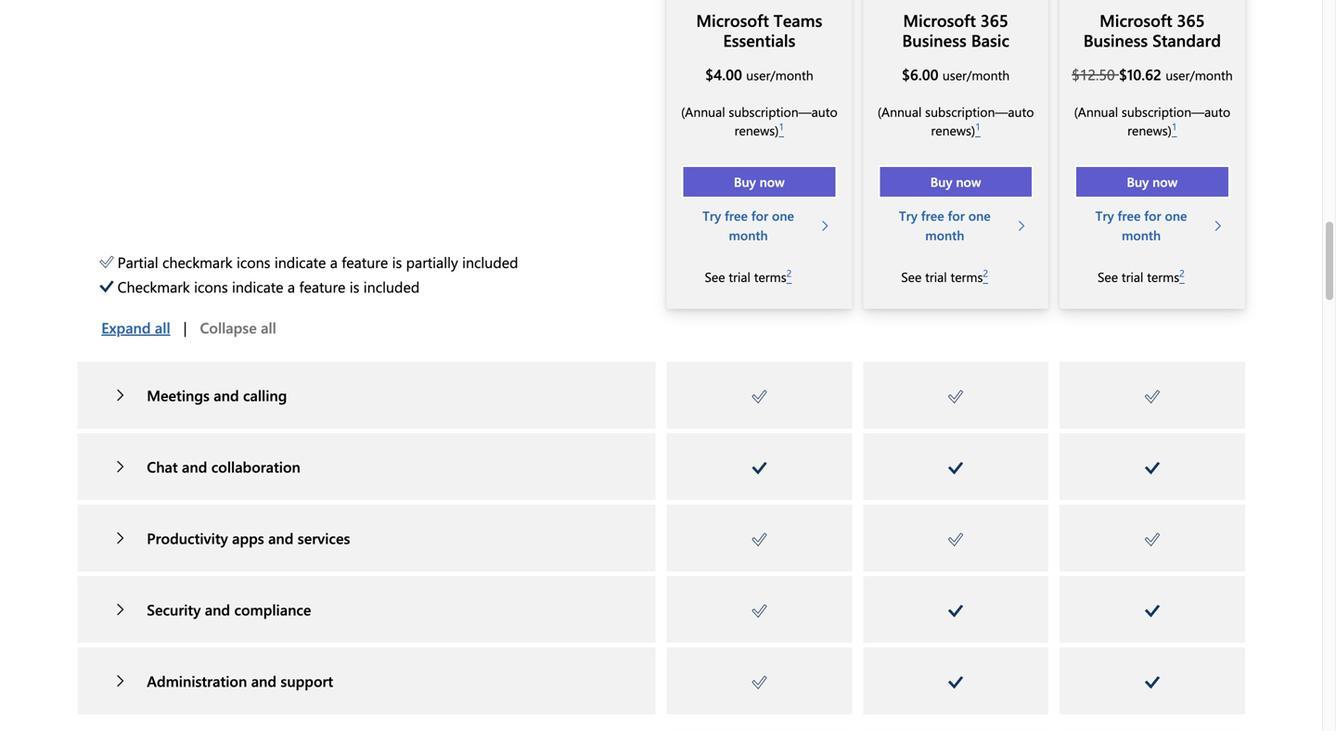 Task type: vqa. For each thing, say whether or not it's contained in the screenshot.
the license in the must have a license for Microsoft 365 Business Standard or Business Premium, or a version of these suites that no longer includes Microsoft Teams.
no



Task type: locate. For each thing, give the bounding box(es) containing it.
month for microsoft teams essentials
[[729, 226, 768, 243]]

1 horizontal spatial business
[[1084, 29, 1148, 51]]

1 business from the left
[[902, 29, 967, 51]]

3 see trial terms 2 from the left
[[1098, 266, 1185, 285]]

2 horizontal spatial microsoft
[[1100, 9, 1173, 31]]

3 1 from the left
[[1172, 120, 1177, 133]]

administration and support
[[147, 671, 333, 691]]

this feature is partially included image
[[949, 390, 963, 404], [1145, 390, 1160, 404], [752, 533, 767, 546], [949, 533, 963, 546], [1145, 533, 1160, 546]]

2 buy now link from the left
[[878, 165, 1034, 198]]

and right apps
[[268, 528, 294, 548]]

buy now for microsoft 365 business standard
[[1127, 173, 1178, 190]]

user/month down standard
[[1166, 66, 1233, 83]]

3 1 link from the left
[[1172, 120, 1177, 139]]

see trial terms 2 for microsoft 365 business standard
[[1098, 266, 1185, 285]]

3 try free for one month from the left
[[1096, 207, 1187, 243]]

2 horizontal spatial free
[[1118, 207, 1141, 224]]

user/month inside "$6.00 user/month"
[[943, 66, 1010, 83]]

2 1 from the left
[[975, 120, 981, 133]]

business for microsoft 365 business standard
[[1084, 29, 1148, 51]]

see for microsoft 365 business standard
[[1098, 268, 1118, 285]]

2 buy now from the left
[[931, 173, 981, 190]]

this feature is included image for administration and support
[[949, 676, 963, 689]]

1 try from the left
[[703, 207, 721, 224]]

1 link down $12.50 $10.62 user/month
[[1172, 120, 1177, 139]]

for
[[751, 207, 769, 224], [948, 207, 965, 224], [1144, 207, 1162, 224]]

2 subscription—auto from the left
[[925, 103, 1034, 120]]

1 down $12.50 $10.62 user/month
[[1172, 120, 1177, 133]]

user/month
[[746, 66, 813, 83], [943, 66, 1010, 83], [1166, 66, 1233, 83]]

group
[[88, 309, 289, 346]]

1 horizontal spatial 1 link
[[975, 120, 981, 139]]

subscription—auto for microsoft 365 business standard
[[1122, 103, 1231, 120]]

(annual down "$6.00"
[[878, 103, 922, 120]]

3 microsoft from the left
[[1100, 9, 1173, 31]]

(annual subscription—auto renews) down $4.00 user/month on the top of page
[[681, 103, 838, 139]]

month for microsoft 365 business basic
[[925, 226, 965, 243]]

this feature is included image
[[752, 462, 767, 475], [949, 462, 963, 475], [1145, 462, 1160, 475], [1145, 676, 1160, 689]]

2 business from the left
[[1084, 29, 1148, 51]]

chat
[[147, 456, 178, 476]]

1 one from the left
[[772, 207, 794, 224]]

expand
[[101, 317, 151, 337]]

365 inside microsoft 365 business basic
[[981, 9, 1009, 31]]

0 horizontal spatial trial
[[729, 268, 751, 285]]

1 link
[[779, 120, 784, 139], [975, 120, 981, 139], [1172, 120, 1177, 139]]

2 horizontal spatial 2 link
[[1180, 266, 1185, 287]]

2 2 from the left
[[983, 266, 988, 279]]

3 subscription—auto from the left
[[1122, 103, 1231, 120]]

2 horizontal spatial (annual
[[1074, 103, 1118, 120]]

0 horizontal spatial 1 link
[[779, 120, 784, 139]]

icons down checkmark
[[194, 276, 228, 296]]

for for microsoft 365 business standard
[[1144, 207, 1162, 224]]

1 user/month from the left
[[746, 66, 813, 83]]

1 for microsoft 365 business standard
[[1172, 120, 1177, 133]]

this feature is included image
[[949, 605, 963, 618], [1145, 605, 1160, 618], [949, 676, 963, 689]]

0 horizontal spatial microsoft
[[696, 9, 769, 31]]

2 see from the left
[[901, 268, 922, 285]]

1 free from the left
[[725, 207, 748, 224]]

2 (annual subscription—auto renews) from the left
[[878, 103, 1034, 139]]

1 2 from the left
[[787, 266, 792, 279]]

2 this feature is partially included image from the top
[[752, 605, 767, 618]]

renews) for microsoft 365 business basic
[[931, 121, 975, 139]]

collapse all button
[[187, 309, 289, 346]]

this feature is partially included image for administration and support
[[752, 676, 767, 689]]

1 horizontal spatial buy now
[[931, 173, 981, 190]]

0 horizontal spatial included
[[364, 276, 420, 296]]

2 horizontal spatial 2
[[1180, 266, 1185, 279]]

microsoft
[[696, 9, 769, 31], [903, 9, 976, 31], [1100, 9, 1173, 31]]

icons
[[237, 252, 270, 272], [194, 276, 228, 296]]

$12.50 $10.62 user/month
[[1072, 64, 1233, 84]]

2 horizontal spatial buy now
[[1127, 173, 1178, 190]]

see trial terms 2 for microsoft 365 business basic
[[901, 266, 988, 285]]

and left calling
[[214, 385, 239, 405]]

try free for one month link
[[682, 206, 837, 245], [878, 206, 1034, 245], [1075, 206, 1230, 245]]

subscription—auto down $4.00 user/month on the top of page
[[729, 103, 838, 120]]

|
[[183, 317, 187, 337]]

0 vertical spatial a
[[330, 252, 338, 272]]

0 horizontal spatial 365
[[981, 9, 1009, 31]]

is down partial checkmark icons indicate a feature is partially included
[[350, 276, 360, 296]]

2 all from the left
[[261, 317, 276, 337]]

microsoft up $10.62
[[1100, 9, 1173, 31]]

buy now for microsoft teams essentials
[[734, 173, 785, 190]]

1 vertical spatial a
[[288, 276, 295, 296]]

1 month from the left
[[729, 226, 768, 243]]

1 terms from the left
[[754, 268, 787, 285]]

0 horizontal spatial see
[[705, 268, 725, 285]]

0 horizontal spatial one
[[772, 207, 794, 224]]

is left partially
[[392, 252, 402, 272]]

now for microsoft 365 business basic
[[956, 173, 981, 190]]

0 horizontal spatial business
[[902, 29, 967, 51]]

icons up checkmark icons indicate a feature is included
[[237, 252, 270, 272]]

2 microsoft from the left
[[903, 9, 976, 31]]

2 2 link from the left
[[983, 266, 988, 287]]

2 one from the left
[[969, 207, 991, 224]]

3 buy now from the left
[[1127, 173, 1178, 190]]

(annual subscription—auto renews) down $12.50 $10.62 user/month
[[1074, 103, 1231, 139]]

365 up "$6.00 user/month"
[[981, 9, 1009, 31]]

0 vertical spatial this feature is partially included image
[[752, 390, 767, 404]]

2 horizontal spatial try
[[1096, 207, 1114, 224]]

0 horizontal spatial is
[[350, 276, 360, 296]]

microsoft for microsoft 365 business standard
[[1100, 9, 1173, 31]]

(annual down the $4.00
[[681, 103, 725, 120]]

(annual subscription—auto renews)
[[681, 103, 838, 139], [878, 103, 1034, 139], [1074, 103, 1231, 139]]

essentials
[[723, 29, 796, 51]]

1 horizontal spatial see trial terms 2
[[901, 266, 988, 285]]

365 inside the microsoft 365 business standard
[[1177, 9, 1205, 31]]

3 free from the left
[[1118, 207, 1141, 224]]

buy now link for microsoft 365 business standard
[[1075, 165, 1230, 198]]

all inside the expand all "button"
[[155, 317, 170, 337]]

1 horizontal spatial (annual
[[878, 103, 922, 120]]

expand all button
[[88, 309, 183, 346]]

productivity apps and services
[[147, 528, 350, 548]]

this feature is partially included image
[[752, 390, 767, 404], [752, 605, 767, 618], [752, 676, 767, 689]]

3 try free for one month link from the left
[[1075, 206, 1230, 245]]

1 horizontal spatial trial
[[925, 268, 947, 285]]

$12.50
[[1072, 64, 1115, 84]]

2
[[787, 266, 792, 279], [983, 266, 988, 279], [1180, 266, 1185, 279]]

2 horizontal spatial month
[[1122, 226, 1161, 243]]

one for microsoft 365 business basic
[[969, 207, 991, 224]]

1 horizontal spatial renews)
[[931, 121, 975, 139]]

buy now
[[734, 173, 785, 190], [931, 173, 981, 190], [1127, 173, 1178, 190]]

microsoft inside the microsoft 365 business standard
[[1100, 9, 1173, 31]]

1 vertical spatial feature
[[299, 276, 346, 296]]

1 down $4.00 user/month on the top of page
[[779, 120, 784, 133]]

2 trial from the left
[[925, 268, 947, 285]]

apps
[[232, 528, 264, 548]]

buy for microsoft 365 business basic
[[931, 173, 953, 190]]

1 horizontal spatial see
[[901, 268, 922, 285]]

2 horizontal spatial trial
[[1122, 268, 1144, 285]]

1 subscription—auto from the left
[[729, 103, 838, 120]]

2 free from the left
[[921, 207, 944, 224]]

see trial terms 2 for microsoft teams essentials
[[705, 266, 792, 285]]

1
[[779, 120, 784, 133], [975, 120, 981, 133], [1172, 120, 1177, 133]]

microsoft 365 business standard
[[1084, 9, 1221, 51]]

(annual
[[681, 103, 725, 120], [878, 103, 922, 120], [1074, 103, 1118, 120]]

0 horizontal spatial 2
[[787, 266, 792, 279]]

2 horizontal spatial see trial terms 2
[[1098, 266, 1185, 285]]

2 try from the left
[[899, 207, 918, 224]]

(annual for microsoft 365 business standard
[[1074, 103, 1118, 120]]

0 horizontal spatial try
[[703, 207, 721, 224]]

microsoft inside microsoft 365 business basic
[[903, 9, 976, 31]]

1 vertical spatial icons
[[194, 276, 228, 296]]

3 this feature is partially included image from the top
[[752, 676, 767, 689]]

2 horizontal spatial 1
[[1172, 120, 1177, 133]]

and right the chat
[[182, 456, 207, 476]]

renews) down "$6.00 user/month"
[[931, 121, 975, 139]]

all for expand all
[[155, 317, 170, 337]]

1 horizontal spatial now
[[956, 173, 981, 190]]

1 horizontal spatial try free for one month
[[899, 207, 991, 243]]

0 vertical spatial included
[[462, 252, 518, 272]]

1 try free for one month link from the left
[[682, 206, 837, 245]]

2 horizontal spatial terms
[[1147, 268, 1180, 285]]

included down partially
[[364, 276, 420, 296]]

(annual subscription—auto renews) down "$6.00 user/month"
[[878, 103, 1034, 139]]

1 try free for one month from the left
[[703, 207, 794, 243]]

buy
[[734, 173, 756, 190], [931, 173, 953, 190], [1127, 173, 1149, 190]]

1 horizontal spatial a
[[330, 252, 338, 272]]

1 horizontal spatial month
[[925, 226, 965, 243]]

one
[[772, 207, 794, 224], [969, 207, 991, 224], [1165, 207, 1187, 224]]

1 horizontal spatial try
[[899, 207, 918, 224]]

1 horizontal spatial buy
[[931, 173, 953, 190]]

2 horizontal spatial 1 link
[[1172, 120, 1177, 139]]

3 renews) from the left
[[1128, 121, 1172, 139]]

0 horizontal spatial for
[[751, 207, 769, 224]]

renews) down $12.50 $10.62 user/month
[[1128, 121, 1172, 139]]

1 now from the left
[[760, 173, 785, 190]]

0 horizontal spatial buy
[[734, 173, 756, 190]]

all left | in the top of the page
[[155, 317, 170, 337]]

1 for from the left
[[751, 207, 769, 224]]

2 link
[[787, 266, 792, 287], [983, 266, 988, 287], [1180, 266, 1185, 287]]

1 buy now from the left
[[734, 173, 785, 190]]

2 link for microsoft 365 business standard
[[1180, 266, 1185, 287]]

1 link for microsoft 365 business basic
[[975, 120, 981, 139]]

and right security
[[205, 599, 230, 619]]

365 up $12.50 $10.62 user/month
[[1177, 9, 1205, 31]]

0 horizontal spatial try free for one month
[[703, 207, 794, 243]]

2 horizontal spatial for
[[1144, 207, 1162, 224]]

administration
[[147, 671, 247, 691]]

1 horizontal spatial one
[[969, 207, 991, 224]]

trial for microsoft 365 business standard
[[1122, 268, 1144, 285]]

1 all from the left
[[155, 317, 170, 337]]

3 user/month from the left
[[1166, 66, 1233, 83]]

and for compliance
[[205, 599, 230, 619]]

3 2 from the left
[[1180, 266, 1185, 279]]

collapse all
[[200, 317, 276, 337]]

user/month inside $4.00 user/month
[[746, 66, 813, 83]]

1 (annual subscription—auto renews) from the left
[[681, 103, 838, 139]]

2 terms from the left
[[951, 268, 983, 285]]

2 365 from the left
[[1177, 9, 1205, 31]]

1 horizontal spatial icons
[[237, 252, 270, 272]]

security and compliance
[[147, 599, 311, 619]]

1 1 link from the left
[[779, 120, 784, 139]]

1 horizontal spatial terms
[[951, 268, 983, 285]]

1 365 from the left
[[981, 9, 1009, 31]]

and for support
[[251, 671, 277, 691]]

subscription—auto down $12.50 $10.62 user/month
[[1122, 103, 1231, 120]]

1 down "$6.00 user/month"
[[975, 120, 981, 133]]

3 month from the left
[[1122, 226, 1161, 243]]

1 see trial terms 2 from the left
[[705, 266, 792, 285]]

try free for one month for microsoft teams essentials
[[703, 207, 794, 243]]

2 try free for one month from the left
[[899, 207, 991, 243]]

try for microsoft 365 business standard
[[1096, 207, 1114, 224]]

1 horizontal spatial 2
[[983, 266, 988, 279]]

1 horizontal spatial buy now link
[[878, 165, 1034, 198]]

and
[[214, 385, 239, 405], [182, 456, 207, 476], [268, 528, 294, 548], [205, 599, 230, 619], [251, 671, 277, 691]]

0 horizontal spatial (annual subscription—auto renews)
[[681, 103, 838, 139]]

and left support
[[251, 671, 277, 691]]

collapse
[[200, 317, 257, 337]]

1 buy from the left
[[734, 173, 756, 190]]

is
[[392, 252, 402, 272], [350, 276, 360, 296]]

$10.62
[[1119, 64, 1162, 84]]

renews) down $4.00 user/month on the top of page
[[735, 121, 779, 139]]

2 month from the left
[[925, 226, 965, 243]]

0 horizontal spatial buy now
[[734, 173, 785, 190]]

all right collapse
[[261, 317, 276, 337]]

(annual for microsoft 365 business basic
[[878, 103, 922, 120]]

3 2 link from the left
[[1180, 266, 1185, 287]]

partial
[[118, 252, 158, 272]]

1 link down "$6.00 user/month"
[[975, 120, 981, 139]]

1 horizontal spatial 1
[[975, 120, 981, 133]]

2 try free for one month link from the left
[[878, 206, 1034, 245]]

1 horizontal spatial all
[[261, 317, 276, 337]]

1 horizontal spatial microsoft
[[903, 9, 976, 31]]

1 this feature is partially included image from the top
[[752, 390, 767, 404]]

0 horizontal spatial renews)
[[735, 121, 779, 139]]

a down partial checkmark icons indicate a feature is partially included
[[288, 276, 295, 296]]

microsoft up the $4.00
[[696, 9, 769, 31]]

try
[[703, 207, 721, 224], [899, 207, 918, 224], [1096, 207, 1114, 224]]

1 horizontal spatial user/month
[[943, 66, 1010, 83]]

1 trial from the left
[[729, 268, 751, 285]]

subscription—auto down "$6.00 user/month"
[[925, 103, 1034, 120]]

month
[[729, 226, 768, 243], [925, 226, 965, 243], [1122, 226, 1161, 243]]

included right partially
[[462, 252, 518, 272]]

1 (annual from the left
[[681, 103, 725, 120]]

2 horizontal spatial subscription—auto
[[1122, 103, 1231, 120]]

3 try from the left
[[1096, 207, 1114, 224]]

0 horizontal spatial 2 link
[[787, 266, 792, 287]]

1 microsoft from the left
[[696, 9, 769, 31]]

3 one from the left
[[1165, 207, 1187, 224]]

1 see from the left
[[705, 268, 725, 285]]

1 renews) from the left
[[735, 121, 779, 139]]

2 now from the left
[[956, 173, 981, 190]]

try for microsoft 365 business basic
[[899, 207, 918, 224]]

2 buy from the left
[[931, 173, 953, 190]]

$6.00
[[902, 64, 939, 84]]

1 horizontal spatial try free for one month link
[[878, 206, 1034, 245]]

subscription—auto
[[729, 103, 838, 120], [925, 103, 1034, 120], [1122, 103, 1231, 120]]

0 vertical spatial is
[[392, 252, 402, 272]]

2 link for microsoft 365 business basic
[[983, 266, 988, 287]]

month for microsoft 365 business standard
[[1122, 226, 1161, 243]]

3 (annual subscription—auto renews) from the left
[[1074, 103, 1231, 139]]

now for microsoft teams essentials
[[760, 173, 785, 190]]

1 buy now link from the left
[[682, 165, 837, 198]]

2 1 link from the left
[[975, 120, 981, 139]]

0 horizontal spatial now
[[760, 173, 785, 190]]

2 horizontal spatial one
[[1165, 207, 1187, 224]]

1 horizontal spatial included
[[462, 252, 518, 272]]

a
[[330, 252, 338, 272], [288, 276, 295, 296]]

business up "$6.00"
[[902, 29, 967, 51]]

1 horizontal spatial (annual subscription—auto renews)
[[878, 103, 1034, 139]]

1 link down $4.00 user/month on the top of page
[[779, 120, 784, 139]]

2 (annual from the left
[[878, 103, 922, 120]]

2 horizontal spatial now
[[1153, 173, 1178, 190]]

all
[[155, 317, 170, 337], [261, 317, 276, 337]]

indicate
[[275, 252, 326, 272], [232, 276, 284, 296]]

try free for one month link for microsoft 365 business standard
[[1075, 206, 1230, 245]]

2 see trial terms 2 from the left
[[901, 266, 988, 285]]

(annual down $12.50
[[1074, 103, 1118, 120]]

2 horizontal spatial try free for one month link
[[1075, 206, 1230, 245]]

free for microsoft teams essentials
[[725, 207, 748, 224]]

1 horizontal spatial free
[[921, 207, 944, 224]]

0 horizontal spatial terms
[[754, 268, 787, 285]]

free
[[725, 207, 748, 224], [921, 207, 944, 224], [1118, 207, 1141, 224]]

see trial terms 2
[[705, 266, 792, 285], [901, 266, 988, 285], [1098, 266, 1185, 285]]

1 vertical spatial this feature is partially included image
[[752, 605, 767, 618]]

subscription—auto for microsoft teams essentials
[[729, 103, 838, 120]]

feature down partial checkmark icons indicate a feature is partially included
[[299, 276, 346, 296]]

microsoft up "$6.00 user/month"
[[903, 9, 976, 31]]

feature
[[342, 252, 388, 272], [299, 276, 346, 296]]

0 horizontal spatial a
[[288, 276, 295, 296]]

1 vertical spatial indicate
[[232, 276, 284, 296]]

buy now link
[[682, 165, 837, 198], [878, 165, 1034, 198], [1075, 165, 1230, 198]]

2 horizontal spatial buy
[[1127, 173, 1149, 190]]

1 horizontal spatial is
[[392, 252, 402, 272]]

checkmark
[[162, 252, 233, 272]]

0 horizontal spatial 1
[[779, 120, 784, 133]]

1 1 from the left
[[779, 120, 784, 133]]

now
[[760, 173, 785, 190], [956, 173, 981, 190], [1153, 173, 1178, 190]]

security
[[147, 599, 201, 619]]

partial checkmark icons indicate a feature is partially included
[[118, 252, 518, 272]]

see
[[705, 268, 725, 285], [901, 268, 922, 285], [1098, 268, 1118, 285]]

a up checkmark icons indicate a feature is included
[[330, 252, 338, 272]]

indicate up "collapse all"
[[232, 276, 284, 296]]

user/month down essentials
[[746, 66, 813, 83]]

indicate up checkmark icons indicate a feature is included
[[275, 252, 326, 272]]

renews) for microsoft 365 business standard
[[1128, 121, 1172, 139]]

3 terms from the left
[[1147, 268, 1180, 285]]

3 now from the left
[[1153, 173, 1178, 190]]

chat and collaboration
[[147, 456, 301, 476]]

2 horizontal spatial renews)
[[1128, 121, 1172, 139]]

0 horizontal spatial subscription—auto
[[729, 103, 838, 120]]

see for microsoft 365 business basic
[[901, 268, 922, 285]]

1 horizontal spatial 365
[[1177, 9, 1205, 31]]

0 horizontal spatial all
[[155, 317, 170, 337]]

1 horizontal spatial subscription—auto
[[925, 103, 1034, 120]]

2 user/month from the left
[[943, 66, 1010, 83]]

included
[[462, 252, 518, 272], [364, 276, 420, 296]]

2 horizontal spatial see
[[1098, 268, 1118, 285]]

and for collaboration
[[182, 456, 207, 476]]

2 horizontal spatial user/month
[[1166, 66, 1233, 83]]

0 horizontal spatial (annual
[[681, 103, 725, 120]]

3 buy now link from the left
[[1075, 165, 1230, 198]]

feature left partially
[[342, 252, 388, 272]]

0 horizontal spatial buy now link
[[682, 165, 837, 198]]

1 horizontal spatial 2 link
[[983, 266, 988, 287]]

terms
[[754, 268, 787, 285], [951, 268, 983, 285], [1147, 268, 1180, 285]]

3 buy from the left
[[1127, 173, 1149, 190]]

business
[[902, 29, 967, 51], [1084, 29, 1148, 51]]

$4.00
[[705, 64, 742, 84]]

buy for microsoft teams essentials
[[734, 173, 756, 190]]

renews)
[[735, 121, 779, 139], [931, 121, 975, 139], [1128, 121, 1172, 139]]

business up $12.50
[[1084, 29, 1148, 51]]

3 trial from the left
[[1122, 268, 1144, 285]]

business inside the microsoft 365 business standard
[[1084, 29, 1148, 51]]

try free for one month
[[703, 207, 794, 243], [899, 207, 991, 243], [1096, 207, 1187, 243]]

trial
[[729, 268, 751, 285], [925, 268, 947, 285], [1122, 268, 1144, 285]]

2 renews) from the left
[[931, 121, 975, 139]]

3 see from the left
[[1098, 268, 1118, 285]]

0 horizontal spatial month
[[729, 226, 768, 243]]

1 2 link from the left
[[787, 266, 792, 287]]

2 horizontal spatial buy now link
[[1075, 165, 1230, 198]]

2 horizontal spatial try free for one month
[[1096, 207, 1187, 243]]

365
[[981, 9, 1009, 31], [1177, 9, 1205, 31]]

3 for from the left
[[1144, 207, 1162, 224]]

0 horizontal spatial free
[[725, 207, 748, 224]]

2 link for microsoft teams essentials
[[787, 266, 792, 287]]

2 for from the left
[[948, 207, 965, 224]]

business inside microsoft 365 business basic
[[902, 29, 967, 51]]

user/month down the basic
[[943, 66, 1010, 83]]

now for microsoft 365 business standard
[[1153, 173, 1178, 190]]

0 vertical spatial indicate
[[275, 252, 326, 272]]

0 vertical spatial icons
[[237, 252, 270, 272]]

3 (annual from the left
[[1074, 103, 1118, 120]]

user/month for business
[[943, 66, 1010, 83]]

2 vertical spatial this feature is partially included image
[[752, 676, 767, 689]]

all inside collapse all button
[[261, 317, 276, 337]]

0 horizontal spatial see trial terms 2
[[705, 266, 792, 285]]

microsoft inside microsoft teams essentials
[[696, 9, 769, 31]]



Task type: describe. For each thing, give the bounding box(es) containing it.
try free for one month link for microsoft teams essentials
[[682, 206, 837, 245]]

1 for microsoft teams essentials
[[779, 120, 784, 133]]

1 for microsoft 365 business basic
[[975, 120, 981, 133]]

try free for one month link for microsoft 365 business basic
[[878, 206, 1034, 245]]

1 link for microsoft teams essentials
[[779, 120, 784, 139]]

basic
[[971, 29, 1010, 51]]

(annual subscription—auto renews) for microsoft 365 business standard
[[1074, 103, 1231, 139]]

terms for microsoft teams essentials
[[754, 268, 787, 285]]

services
[[298, 528, 350, 548]]

2 for microsoft teams essentials
[[787, 266, 792, 279]]

terms for microsoft 365 business standard
[[1147, 268, 1180, 285]]

try for microsoft teams essentials
[[703, 207, 721, 224]]

user/month inside $12.50 $10.62 user/month
[[1166, 66, 1233, 83]]

support
[[281, 671, 333, 691]]

(annual subscription—auto renews) for microsoft teams essentials
[[681, 103, 838, 139]]

partial checkmark icons indicate a feature is partially included image
[[100, 255, 113, 269]]

user/month for essentials
[[746, 66, 813, 83]]

this feature is partially included image for security and compliance
[[752, 605, 767, 618]]

checkmark
[[118, 276, 190, 296]]

2 for microsoft 365 business standard
[[1180, 266, 1185, 279]]

checkmark icons indicate a feature is included
[[118, 276, 420, 296]]

expand all
[[101, 317, 170, 337]]

business for microsoft 365 business basic
[[902, 29, 967, 51]]

renews) for microsoft teams essentials
[[735, 121, 779, 139]]

meetings and calling
[[147, 385, 287, 405]]

$4.00 user/month
[[705, 64, 813, 84]]

1 link for microsoft 365 business standard
[[1172, 120, 1177, 139]]

partially
[[406, 252, 458, 272]]

try free for one month for microsoft 365 business standard
[[1096, 207, 1187, 243]]

365 for standard
[[1177, 9, 1205, 31]]

for for microsoft 365 business basic
[[948, 207, 965, 224]]

1 vertical spatial is
[[350, 276, 360, 296]]

free for microsoft 365 business basic
[[921, 207, 944, 224]]

microsoft for microsoft teams essentials
[[696, 9, 769, 31]]

microsoft for microsoft 365 business basic
[[903, 9, 976, 31]]

see for microsoft teams essentials
[[705, 268, 725, 285]]

compliance
[[234, 599, 311, 619]]

collaboration
[[211, 456, 301, 476]]

standard
[[1153, 29, 1221, 51]]

for for microsoft teams essentials
[[751, 207, 769, 224]]

$6.00 user/month
[[902, 64, 1010, 84]]

buy now link for microsoft teams essentials
[[682, 165, 837, 198]]

trial for microsoft teams essentials
[[729, 268, 751, 285]]

terms for microsoft 365 business basic
[[951, 268, 983, 285]]

1 vertical spatial included
[[364, 276, 420, 296]]

trial for microsoft 365 business basic
[[925, 268, 947, 285]]

free for microsoft 365 business standard
[[1118, 207, 1141, 224]]

this feature is partially included image for meetings and calling
[[752, 390, 767, 404]]

0 vertical spatial feature
[[342, 252, 388, 272]]

buy for microsoft 365 business standard
[[1127, 173, 1149, 190]]

2 for microsoft 365 business basic
[[983, 266, 988, 279]]

0 horizontal spatial icons
[[194, 276, 228, 296]]

calling
[[243, 385, 287, 405]]

group containing expand all
[[88, 309, 289, 346]]

one for microsoft teams essentials
[[772, 207, 794, 224]]

checkmark icons indicate a feature is included image
[[100, 280, 113, 294]]

this feature is included image for security and compliance
[[949, 605, 963, 618]]

meetings
[[147, 385, 210, 405]]

teams
[[774, 9, 823, 31]]

buy now link for microsoft 365 business basic
[[878, 165, 1034, 198]]

microsoft teams essentials
[[696, 9, 823, 51]]

subscription—auto for microsoft 365 business basic
[[925, 103, 1034, 120]]

productivity
[[147, 528, 228, 548]]

and for calling
[[214, 385, 239, 405]]

try free for one month for microsoft 365 business basic
[[899, 207, 991, 243]]

(annual for microsoft teams essentials
[[681, 103, 725, 120]]

365 for basic
[[981, 9, 1009, 31]]

buy now for microsoft 365 business basic
[[931, 173, 981, 190]]

one for microsoft 365 business standard
[[1165, 207, 1187, 224]]

all for collapse all
[[261, 317, 276, 337]]

(annual subscription—auto renews) for microsoft 365 business basic
[[878, 103, 1034, 139]]

microsoft 365 business basic
[[902, 9, 1010, 51]]



